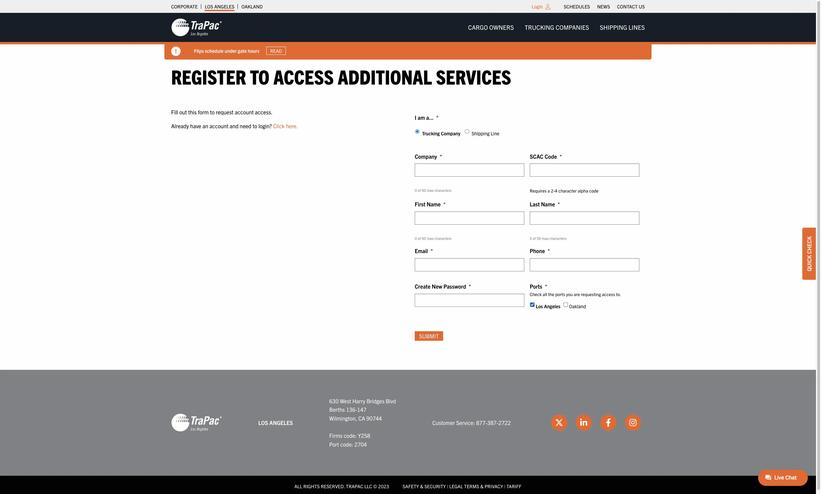 Task type: locate. For each thing, give the bounding box(es) containing it.
shipping inside menu bar
[[601, 23, 628, 31]]

banner
[[0, 13, 822, 60]]

quick check link
[[803, 228, 817, 280]]

|
[[447, 484, 449, 490], [505, 484, 506, 490]]

0 horizontal spatial shipping
[[472, 130, 490, 137]]

new
[[432, 283, 443, 290]]

character
[[559, 188, 577, 194]]

1 horizontal spatial los
[[259, 419, 268, 426]]

all rights reserved. trapac llc © 2023
[[295, 484, 389, 490]]

none password field inside register to access additional services main content
[[415, 294, 525, 307]]

2 horizontal spatial los
[[536, 304, 543, 310]]

shipping for shipping lines
[[601, 23, 628, 31]]

shipping right shipping line "radio"
[[472, 130, 490, 137]]

los angeles inside footer
[[259, 419, 293, 426]]

0 vertical spatial menu bar
[[561, 2, 649, 11]]

2 vertical spatial los angeles
[[259, 419, 293, 426]]

requires
[[530, 188, 547, 194]]

to right form
[[210, 109, 215, 115]]

0 horizontal spatial trucking
[[423, 130, 440, 137]]

0 up first
[[415, 188, 417, 193]]

footer
[[0, 370, 817, 494]]

0 horizontal spatial oakland
[[242, 3, 263, 9]]

1 vertical spatial to
[[210, 109, 215, 115]]

los angeles image
[[171, 18, 222, 37], [171, 414, 222, 433]]

angeles inside register to access additional services main content
[[545, 304, 561, 310]]

flips
[[194, 48, 204, 54]]

last name *
[[530, 201, 561, 208]]

0 for first name
[[415, 236, 417, 241]]

oakland right los angeles link
[[242, 3, 263, 9]]

0 horizontal spatial |
[[447, 484, 449, 490]]

0 vertical spatial trucking
[[525, 23, 555, 31]]

max for first
[[427, 236, 434, 241]]

1 name from the left
[[427, 201, 441, 208]]

llc
[[365, 484, 373, 490]]

trucking right trucking company radio
[[423, 130, 440, 137]]

*
[[437, 114, 439, 121], [440, 153, 443, 160], [560, 153, 563, 160], [444, 201, 446, 208], [558, 201, 561, 208], [431, 248, 433, 254], [548, 248, 550, 254], [469, 283, 472, 290], [546, 283, 548, 290]]

schedules
[[564, 3, 591, 9]]

to right need
[[253, 123, 257, 129]]

max for last
[[542, 236, 549, 241]]

bridges
[[367, 398, 385, 405]]

2 horizontal spatial angeles
[[545, 304, 561, 310]]

trucking down login link
[[525, 23, 555, 31]]

companies
[[556, 23, 590, 31]]

create
[[415, 283, 431, 290]]

1 vertical spatial los
[[536, 304, 543, 310]]

customer
[[433, 419, 455, 426]]

have
[[190, 123, 201, 129]]

1 vertical spatial angeles
[[545, 304, 561, 310]]

shipping inside register to access additional services main content
[[472, 130, 490, 137]]

gate
[[238, 48, 247, 54]]

max
[[427, 188, 434, 193], [427, 236, 434, 241], [542, 236, 549, 241]]

menu bar containing schedules
[[561, 2, 649, 11]]

1 vertical spatial account
[[210, 123, 229, 129]]

trucking for trucking companies
[[525, 23, 555, 31]]

0 up phone
[[530, 236, 532, 241]]

name for last name
[[542, 201, 556, 208]]

phone *
[[530, 248, 550, 254]]

email
[[415, 248, 428, 254]]

2 name from the left
[[542, 201, 556, 208]]

name right last
[[542, 201, 556, 208]]

* up all
[[546, 283, 548, 290]]

* down trucking company
[[440, 153, 443, 160]]

| left tariff
[[505, 484, 506, 490]]

under
[[225, 48, 237, 54]]

2 vertical spatial to
[[253, 123, 257, 129]]

alpha
[[578, 188, 589, 194]]

schedules link
[[564, 2, 591, 11]]

0 horizontal spatial check
[[530, 291, 542, 297]]

of for last
[[533, 236, 536, 241]]

west
[[340, 398, 352, 405]]

max up email *
[[427, 236, 434, 241]]

0 horizontal spatial account
[[210, 123, 229, 129]]

0 of 50 max characters up phone *
[[530, 236, 567, 241]]

access
[[274, 64, 334, 89]]

all
[[295, 484, 303, 490]]

1 vertical spatial company
[[415, 153, 438, 160]]

login
[[532, 3, 543, 9]]

0 horizontal spatial los
[[205, 3, 213, 9]]

name for first name
[[427, 201, 441, 208]]

here.
[[286, 123, 298, 129]]

news link
[[598, 2, 611, 11]]

1 horizontal spatial los angeles
[[259, 419, 293, 426]]

trucking inside "link"
[[525, 23, 555, 31]]

max up phone *
[[542, 236, 549, 241]]

0 vertical spatial los
[[205, 3, 213, 9]]

safety
[[403, 484, 419, 490]]

None text field
[[530, 164, 640, 177], [530, 212, 640, 225], [530, 164, 640, 177], [530, 212, 640, 225]]

request
[[216, 109, 234, 115]]

oakland right oakland checkbox
[[570, 304, 587, 310]]

0 vertical spatial los angeles
[[205, 3, 235, 9]]

* right email
[[431, 248, 433, 254]]

characters for first name *
[[435, 236, 452, 241]]

shipping lines link
[[595, 21, 651, 34]]

ports * check all the ports you are requesting access to.
[[530, 283, 622, 297]]

of for first
[[418, 236, 421, 241]]

50 for company
[[422, 188, 426, 193]]

&
[[420, 484, 424, 490], [481, 484, 484, 490]]

1 horizontal spatial company
[[441, 130, 461, 137]]

to down hours
[[250, 64, 270, 89]]

account right 'an'
[[210, 123, 229, 129]]

2 vertical spatial los
[[259, 419, 268, 426]]

rights
[[304, 484, 320, 490]]

account up need
[[235, 109, 254, 115]]

1 horizontal spatial shipping
[[601, 23, 628, 31]]

1 horizontal spatial &
[[481, 484, 484, 490]]

1 vertical spatial los angeles image
[[171, 414, 222, 433]]

1 vertical spatial check
[[530, 291, 542, 297]]

i
[[415, 114, 417, 121]]

trapac
[[346, 484, 364, 490]]

an
[[203, 123, 208, 129]]

fill out this form to request account access.
[[171, 109, 273, 115]]

company down trucking company radio
[[415, 153, 438, 160]]

630
[[330, 398, 339, 405]]

shipping for shipping line
[[472, 130, 490, 137]]

menu bar
[[561, 2, 649, 11], [463, 21, 651, 34]]

to
[[250, 64, 270, 89], [210, 109, 215, 115], [253, 123, 257, 129]]

0 horizontal spatial &
[[420, 484, 424, 490]]

0 vertical spatial account
[[235, 109, 254, 115]]

147
[[358, 406, 367, 413]]

requires a 2-4 character alpha code
[[530, 188, 599, 194]]

shipping
[[601, 23, 628, 31], [472, 130, 490, 137]]

0 vertical spatial angeles
[[214, 3, 235, 9]]

None submit
[[415, 332, 444, 341]]

check down ports
[[530, 291, 542, 297]]

last
[[530, 201, 540, 208]]

company left shipping line "radio"
[[441, 130, 461, 137]]

already
[[171, 123, 189, 129]]

0 vertical spatial check
[[807, 236, 813, 254]]

2 vertical spatial angeles
[[270, 419, 293, 426]]

* right code
[[560, 153, 563, 160]]

0 of 50 max characters for first name
[[415, 236, 452, 241]]

code
[[545, 153, 558, 160]]

1 horizontal spatial angeles
[[270, 419, 293, 426]]

oakland inside register to access additional services main content
[[570, 304, 587, 310]]

footer containing 630 west harry bridges blvd
[[0, 370, 817, 494]]

0 of 50 max characters for company
[[415, 188, 452, 193]]

0 horizontal spatial name
[[427, 201, 441, 208]]

0 of 50 max characters up first name * in the right top of the page
[[415, 188, 452, 193]]

1 horizontal spatial trucking
[[525, 23, 555, 31]]

you
[[567, 291, 573, 297]]

of
[[418, 188, 421, 193], [418, 236, 421, 241], [533, 236, 536, 241]]

0 vertical spatial los angeles image
[[171, 18, 222, 37]]

are
[[574, 291, 581, 297]]

1 vertical spatial shipping
[[472, 130, 490, 137]]

oakland
[[242, 3, 263, 9], [570, 304, 587, 310]]

name right first
[[427, 201, 441, 208]]

terms
[[465, 484, 480, 490]]

oakland link
[[242, 2, 263, 11]]

0 of 50 max characters up email *
[[415, 236, 452, 241]]

code: up 2704
[[344, 432, 357, 439]]

1 vertical spatial menu bar
[[463, 21, 651, 34]]

legal terms & privacy link
[[450, 484, 504, 490]]

wilmington,
[[330, 415, 357, 422]]

50 up email *
[[422, 236, 426, 241]]

trucking inside register to access additional services main content
[[423, 130, 440, 137]]

50 up first
[[422, 188, 426, 193]]

2 horizontal spatial los angeles
[[536, 304, 561, 310]]

2 los angeles image from the top
[[171, 414, 222, 433]]

1 vertical spatial oakland
[[570, 304, 587, 310]]

of up email
[[418, 236, 421, 241]]

check up 'quick'
[[807, 236, 813, 254]]

check
[[807, 236, 813, 254], [530, 291, 542, 297]]

login?
[[259, 123, 272, 129]]

50
[[422, 188, 426, 193], [422, 236, 426, 241], [537, 236, 542, 241]]

1 vertical spatial trucking
[[423, 130, 440, 137]]

of for company
[[418, 188, 421, 193]]

safety & security | legal terms & privacy | tariff
[[403, 484, 522, 490]]

max up first name * in the right top of the page
[[427, 188, 434, 193]]

& right terms
[[481, 484, 484, 490]]

los angeles image inside banner
[[171, 18, 222, 37]]

1 vertical spatial los angeles
[[536, 304, 561, 310]]

877-
[[477, 419, 488, 426]]

& right "safety"
[[420, 484, 424, 490]]

1 los angeles image from the top
[[171, 18, 222, 37]]

code: right port
[[341, 441, 354, 448]]

this
[[188, 109, 197, 115]]

password
[[444, 283, 467, 290]]

code:
[[344, 432, 357, 439], [341, 441, 354, 448]]

trucking companies link
[[520, 21, 595, 34]]

* right first
[[444, 201, 446, 208]]

characters for last name *
[[550, 236, 567, 241]]

of up first
[[418, 188, 421, 193]]

berths
[[330, 406, 345, 413]]

50 up phone *
[[537, 236, 542, 241]]

shipping down "news" link
[[601, 23, 628, 31]]

harry
[[353, 398, 366, 405]]

| left legal
[[447, 484, 449, 490]]

0
[[415, 188, 417, 193], [415, 236, 417, 241], [530, 236, 532, 241]]

scac
[[530, 153, 544, 160]]

banner containing cargo owners
[[0, 13, 822, 60]]

1 horizontal spatial name
[[542, 201, 556, 208]]

first name *
[[415, 201, 446, 208]]

us
[[639, 3, 645, 9]]

angeles inside footer
[[270, 419, 293, 426]]

1 horizontal spatial oakland
[[570, 304, 587, 310]]

los
[[205, 3, 213, 9], [536, 304, 543, 310], [259, 419, 268, 426]]

of up phone
[[533, 236, 536, 241]]

1 horizontal spatial check
[[807, 236, 813, 254]]

Shipping Line radio
[[465, 129, 470, 134]]

None text field
[[415, 164, 525, 177], [415, 212, 525, 225], [415, 258, 525, 272], [530, 258, 640, 272], [415, 164, 525, 177], [415, 212, 525, 225], [415, 258, 525, 272], [530, 258, 640, 272]]

1 horizontal spatial |
[[505, 484, 506, 490]]

0 vertical spatial company
[[441, 130, 461, 137]]

0 up email
[[415, 236, 417, 241]]

0 vertical spatial shipping
[[601, 23, 628, 31]]

account
[[235, 109, 254, 115], [210, 123, 229, 129]]

None password field
[[415, 294, 525, 307]]

los angeles inside register to access additional services main content
[[536, 304, 561, 310]]

los angeles image inside footer
[[171, 414, 222, 433]]

name
[[427, 201, 441, 208], [542, 201, 556, 208]]



Task type: describe. For each thing, give the bounding box(es) containing it.
firms code:  y258 port code:  2704
[[330, 432, 371, 448]]

y258
[[358, 432, 371, 439]]

menu bar containing cargo owners
[[463, 21, 651, 34]]

email *
[[415, 248, 433, 254]]

1 & from the left
[[420, 484, 424, 490]]

contact us
[[618, 3, 645, 9]]

solid image
[[171, 47, 181, 56]]

50 for first
[[422, 236, 426, 241]]

0 horizontal spatial angeles
[[214, 3, 235, 9]]

tariff
[[507, 484, 522, 490]]

1 | from the left
[[447, 484, 449, 490]]

Trucking Company radio
[[416, 129, 420, 134]]

and
[[230, 123, 239, 129]]

read link
[[267, 47, 286, 55]]

0 horizontal spatial company
[[415, 153, 438, 160]]

schedule
[[205, 48, 224, 54]]

* right password
[[469, 283, 472, 290]]

los inside register to access additional services main content
[[536, 304, 543, 310]]

* down the requires a 2-4 character alpha code
[[558, 201, 561, 208]]

need
[[240, 123, 252, 129]]

tariff link
[[507, 484, 522, 490]]

form
[[198, 109, 209, 115]]

0 of 50 max characters for last name
[[530, 236, 567, 241]]

1 vertical spatial code:
[[341, 441, 354, 448]]

already have an account and need to login? click here.
[[171, 123, 298, 129]]

safety & security link
[[403, 484, 446, 490]]

privacy
[[485, 484, 504, 490]]

a
[[548, 188, 550, 194]]

additional
[[338, 64, 432, 89]]

click here. link
[[273, 123, 298, 129]]

136-
[[346, 406, 358, 413]]

630 west harry bridges blvd berths 136-147 wilmington, ca 90744
[[330, 398, 396, 422]]

out
[[180, 109, 187, 115]]

0 for company
[[415, 188, 417, 193]]

trucking for trucking company
[[423, 130, 440, 137]]

los angeles image for footer containing 630 west harry bridges blvd
[[171, 414, 222, 433]]

2 & from the left
[[481, 484, 484, 490]]

Los Angeles checkbox
[[531, 303, 535, 307]]

service:
[[457, 419, 475, 426]]

legal
[[450, 484, 463, 490]]

trucking companies
[[525, 23, 590, 31]]

code
[[590, 188, 599, 194]]

cargo owners
[[469, 23, 514, 31]]

click
[[273, 123, 285, 129]]

fill
[[171, 109, 178, 115]]

0 vertical spatial to
[[250, 64, 270, 89]]

scac code *
[[530, 153, 563, 160]]

2-
[[551, 188, 555, 194]]

firms
[[330, 432, 343, 439]]

blvd
[[386, 398, 396, 405]]

light image
[[546, 4, 551, 9]]

corporate
[[171, 3, 198, 9]]

0 vertical spatial oakland
[[242, 3, 263, 9]]

ports
[[530, 283, 543, 290]]

line
[[491, 130, 500, 137]]

all
[[543, 291, 548, 297]]

Oakland checkbox
[[564, 303, 568, 307]]

lines
[[629, 23, 645, 31]]

access.
[[255, 109, 273, 115]]

owners
[[490, 23, 514, 31]]

2 | from the left
[[505, 484, 506, 490]]

©
[[374, 484, 377, 490]]

register to access additional services main content
[[165, 64, 652, 350]]

* right phone
[[548, 248, 550, 254]]

to.
[[617, 291, 622, 297]]

* inside ports * check all the ports you are requesting access to.
[[546, 283, 548, 290]]

50 for last
[[537, 236, 542, 241]]

ports
[[556, 291, 566, 297]]

ca
[[359, 415, 366, 422]]

contact
[[618, 3, 638, 9]]

create new password *
[[415, 283, 472, 290]]

cargo owners link
[[463, 21, 520, 34]]

am
[[418, 114, 425, 121]]

the
[[549, 291, 555, 297]]

2722
[[499, 419, 511, 426]]

check inside ports * check all the ports you are requesting access to.
[[530, 291, 542, 297]]

shipping line
[[472, 130, 500, 137]]

1 horizontal spatial account
[[235, 109, 254, 115]]

i am a... *
[[415, 114, 439, 121]]

90744
[[367, 415, 382, 422]]

trucking company
[[423, 130, 461, 137]]

security
[[425, 484, 446, 490]]

0 vertical spatial code:
[[344, 432, 357, 439]]

port
[[330, 441, 339, 448]]

shipping lines
[[601, 23, 645, 31]]

contact us link
[[618, 2, 645, 11]]

hours
[[248, 48, 260, 54]]

max for company
[[427, 188, 434, 193]]

0 horizontal spatial los angeles
[[205, 3, 235, 9]]

* right a...
[[437, 114, 439, 121]]

company *
[[415, 153, 443, 160]]

news
[[598, 3, 611, 9]]

387-
[[488, 419, 499, 426]]

los angeles image for banner containing cargo owners
[[171, 18, 222, 37]]

0 for last name
[[530, 236, 532, 241]]

corporate link
[[171, 2, 198, 11]]

cargo
[[469, 23, 488, 31]]

none submit inside register to access additional services main content
[[415, 332, 444, 341]]

requesting
[[582, 291, 602, 297]]

quick
[[807, 255, 813, 272]]

characters for company *
[[435, 188, 452, 193]]

register to access additional services
[[171, 64, 512, 89]]

flips schedule under gate hours
[[194, 48, 260, 54]]

reserved.
[[321, 484, 345, 490]]

first
[[415, 201, 426, 208]]



Task type: vqa. For each thing, say whether or not it's contained in the screenshot.
relative
no



